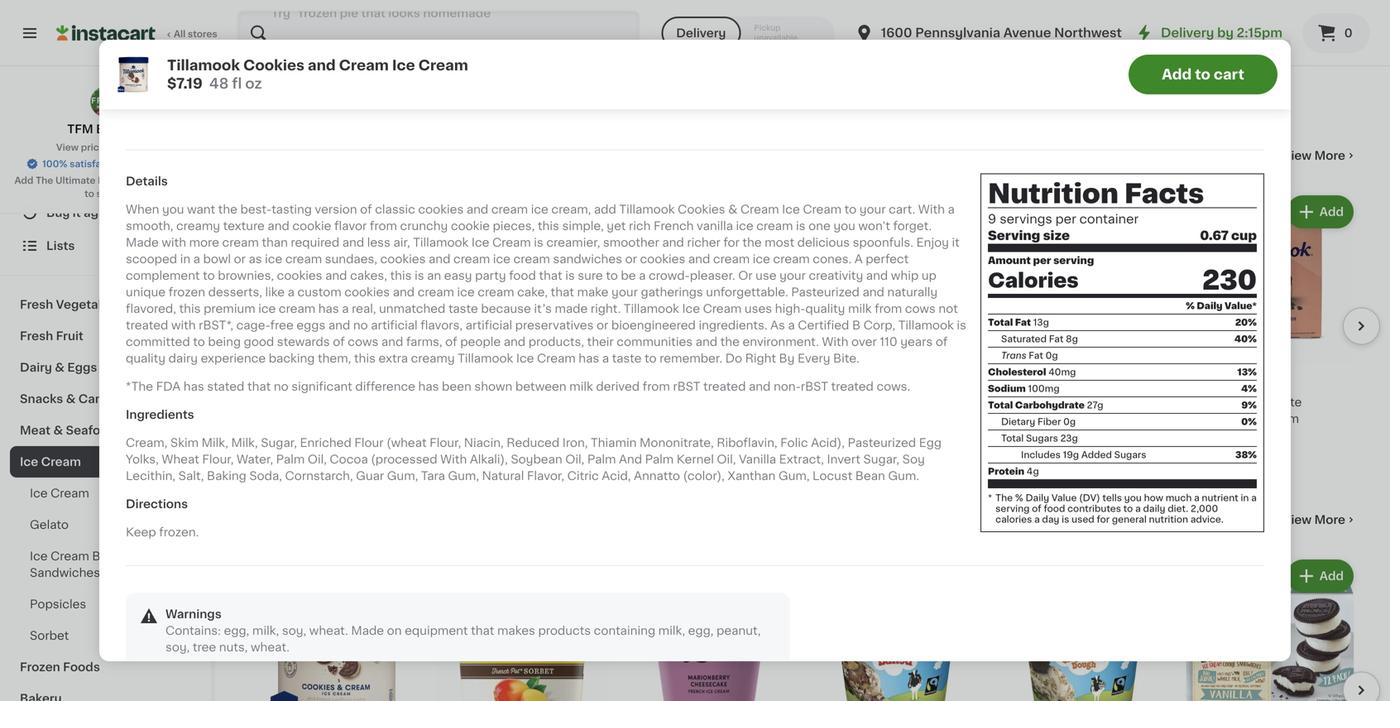 Task type: describe. For each thing, give the bounding box(es) containing it.
tara
[[421, 470, 445, 482]]

that up cake,
[[539, 270, 563, 281]]

0 horizontal spatial all
[[174, 29, 186, 38]]

0 vertical spatial with
[[162, 237, 186, 248]]

it inside 'when you want the best-tasting version of classic cookies and cream ice cream, add tillamook cookies & cream ice cream to your cart. with a smooth, creamy texture and cookie flavor from crunchy cookie pieces, this simple, yet rich french vanilla ice cream is one you won't forget. made with more cream than required and less air, tillamook ice cream is creamier, smoother and richer for the most delicious spoonfuls. enjoy it scooped in a bowl or as ice cream sundaes, cookies and cream ice cream sandwiches or cookies and cream ice cream cones. a perfect complement to brownies, cookies and cakes, this is an easy party food that is sure to be a crowd-pleaser. or use your creativity and whip up unique frozen desserts, like a custom cookies and cream ice cream cake, that make your gatherings unforgettable. pasteurized and naturally flavored, this premium ice cream has a real, unmatched taste because it's made right. tillamook ice cream uses high-quality milk from cows not treated with rbst*, cage-free eggs and no artificial flavors, artificial preservatives or bioengineered ingredients. as a certified b corp, tillamook is committed to being good stewards of cows and farms, of people and products, their communities and the environment. with over 110 years of quality dairy experience backing them, this extra creamy tillamook ice cream has a taste to remember. do right by every bite.'
[[952, 237, 960, 248]]

add button for tillamook chocolate mudslide ice cream sandwiches
[[1289, 197, 1352, 227]]

daily inside * the % daily value (dv) tells you how much a nutrient in a serving of food contributes to a daily diet. 2,000 calories a day is used for general nutrition advice.
[[1026, 493, 1050, 502]]

unmatched
[[379, 303, 446, 314]]

add button for 48 oz
[[727, 197, 791, 227]]

2 horizontal spatial or
[[625, 253, 637, 265]]

$7.19 original price: $9.59 element for 1 pt
[[435, 372, 609, 394]]

bioengineered
[[612, 319, 696, 331]]

ice up the pieces,
[[531, 204, 549, 215]]

diet.
[[1168, 504, 1189, 513]]

lists
[[46, 240, 75, 252]]

100% satisfaction guarantee
[[42, 159, 175, 168]]

made inside warnings contains: egg, milk, soy, wheat. made on equipment that makes products containing milk, egg, peanut, soy, tree nuts, wheat.
[[351, 625, 384, 636]]

good
[[244, 336, 274, 348]]

cream inside ice cream bars & sandwiches
[[51, 550, 89, 562]]

x for chocolate
[[1192, 446, 1198, 455]]

that inside warnings contains: egg, milk, soy, wheat. made on equipment that makes products containing milk, egg, peanut, soy, tree nuts, wheat.
[[471, 625, 494, 636]]

ice cream for second ice cream link from the top
[[30, 488, 89, 499]]

2 cookie from the left
[[451, 220, 490, 232]]

3 gum, from the left
[[779, 470, 810, 482]]

1 vertical spatial flour,
[[202, 454, 234, 465]]

1 vertical spatial sugar,
[[864, 454, 900, 465]]

cookies down air,
[[380, 253, 426, 265]]

tillamook down crunchy
[[413, 237, 469, 248]]

1 rbst from the left
[[673, 381, 701, 392]]

to left be
[[606, 270, 618, 281]]

a right be
[[639, 270, 646, 281]]

ice down than
[[265, 253, 283, 265]]

french
[[654, 220, 694, 232]]

farms,
[[406, 336, 442, 348]]

1 horizontal spatial your
[[780, 270, 806, 281]]

delivery by 2:15pm
[[1161, 27, 1283, 39]]

1 vertical spatial sugars
[[1115, 450, 1147, 459]]

cream up easy
[[454, 253, 490, 265]]

gelato
[[30, 519, 69, 531]]

on sale now
[[248, 147, 364, 164]]

unforgettable.
[[706, 286, 788, 298]]

being
[[208, 336, 241, 348]]

cholesterol
[[988, 368, 1047, 377]]

fda
[[156, 381, 181, 392]]

fat for total
[[1015, 318, 1031, 327]]

bowl
[[203, 253, 231, 265]]

fl inside $ 7 19 $9.59 tillamook cookies and cream ice cream 48 fl oz
[[263, 429, 269, 438]]

0%
[[1242, 417, 1257, 426]]

1 vertical spatial in
[[1042, 446, 1050, 455]]

0 horizontal spatial or
[[234, 253, 246, 265]]

3 $ from the left
[[626, 375, 632, 384]]

0.67 cup
[[1200, 230, 1257, 242]]

cows.
[[877, 381, 911, 392]]

of up flavor
[[360, 204, 372, 215]]

a down more
[[193, 253, 200, 265]]

ice up party
[[493, 253, 511, 265]]

tillamook inside tillamook cookies and cream ice cream $7.19 48 fl oz
[[167, 58, 240, 72]]

2 vertical spatial your
[[612, 286, 638, 298]]

1 artificial from the left
[[371, 319, 418, 331]]

for inside * the % daily value (dv) tells you how much a nutrient in a serving of food contributes to a daily diet. 2,000 calories a day is used for general nutrition advice.
[[1097, 515, 1110, 524]]

ice right vanilla
[[736, 220, 754, 232]]

service type group
[[662, 17, 835, 50]]

advice.
[[1191, 515, 1224, 524]]

has left been
[[418, 381, 439, 392]]

4 $9.59 from the left
[[848, 380, 882, 391]]

you inside * the % daily value (dv) tells you how much a nutrient in a serving of food contributes to a daily diet. 2,000 calories a day is used for general nutrition advice.
[[1125, 493, 1142, 502]]

gum.
[[888, 470, 919, 482]]

add button for 1 pt
[[540, 197, 604, 227]]

of down flavors, on the top left
[[445, 336, 457, 348]]

treated inside 'when you want the best-tasting version of classic cookies and cream ice cream, add tillamook cookies & cream ice cream to your cart. with a smooth, creamy texture and cookie flavor from crunchy cookie pieces, this simple, yet rich french vanilla ice cream is one you won't forget. made with more cream than required and less air, tillamook ice cream is creamier, smoother and richer for the most delicious spoonfuls. enjoy it scooped in a bowl or as ice cream sundaes, cookies and cream ice cream sandwiches or cookies and cream ice cream cones. a perfect complement to brownies, cookies and cakes, this is an easy party food that is sure to be a crowd-pleaser. or use your creativity and whip up unique frozen desserts, like a custom cookies and cream ice cream cake, that make your gatherings unforgettable. pasteurized and naturally flavored, this premium ice cream has a real, unmatched taste because it's made right. tillamook ice cream uses high-quality milk from cows not treated with rbst*, cage-free eggs and no artificial flavors, artificial preservatives or bioengineered ingredients. as a certified b corp, tillamook is committed to being good stewards of cows and farms, of people and products, their communities and the environment. with over 110 years of quality dairy experience backing them, this extra creamy tillamook ice cream has a taste to remember. do right by every bite.'
[[126, 319, 168, 331]]

0 vertical spatial ice cream
[[248, 87, 378, 111]]

riboflavin,
[[717, 437, 778, 449]]

1 vertical spatial cows
[[348, 336, 379, 348]]

$7.19 for tillamook chocolate mudslide ice cream sandwiches
[[1225, 380, 1254, 391]]

is left the an
[[415, 270, 424, 281]]

chocolate
[[1242, 396, 1302, 408]]

eggs
[[67, 362, 97, 373]]

is left one
[[796, 220, 806, 232]]

tillamook inside $ 7 19 $9.59 tillamook cookies and cream ice cream 48 fl oz
[[248, 396, 304, 408]]

0 horizontal spatial you
[[162, 204, 184, 215]]

2 horizontal spatial treated
[[831, 381, 874, 392]]

been
[[442, 381, 472, 392]]

per for amount
[[1033, 256, 1052, 265]]

item carousel region containing 7
[[248, 185, 1381, 483]]

$7.19 original price: $9.59 element for tillamook cookies and cream ice cream
[[248, 372, 422, 394]]

3 7 from the left
[[632, 375, 642, 392]]

tillamook up bioengineered
[[624, 303, 679, 314]]

3 oil, from the left
[[717, 454, 736, 465]]

x for oregon
[[1005, 429, 1011, 438]]

food inside * the % daily value (dv) tells you how much a nutrient in a serving of food contributes to a daily diet. 2,000 calories a day is used for general nutrition advice.
[[1044, 504, 1066, 513]]

2 vertical spatial total
[[1002, 434, 1024, 443]]

cookies up the custom
[[277, 270, 322, 281]]

facts
[[1125, 181, 1204, 207]]

frozen foods
[[20, 661, 100, 673]]

warnings contains: egg, milk, soy, wheat. made on equipment that makes products containing milk, egg, peanut, soy, tree nuts, wheat.
[[166, 608, 761, 653]]

total sugars 23g
[[1002, 434, 1078, 443]]

20%
[[1236, 318, 1257, 327]]

0 horizontal spatial the
[[218, 204, 237, 215]]

the for ultimate
[[36, 176, 53, 185]]

use
[[756, 270, 777, 281]]

2 view more link from the top
[[1283, 512, 1357, 528]]

a right like
[[288, 286, 295, 298]]

1 vertical spatial milk
[[570, 381, 593, 392]]

48 oz
[[622, 429, 648, 438]]

ice cream for 1st ice cream link
[[20, 456, 81, 468]]

pleaser.
[[690, 270, 736, 281]]

0 vertical spatial creamy
[[176, 220, 220, 232]]

high-
[[775, 303, 806, 314]]

0 vertical spatial from
[[370, 220, 397, 232]]

cookies down the cakes,
[[345, 286, 390, 298]]

tillamook up rich
[[619, 204, 675, 215]]

fresh for fresh vegetables
[[20, 299, 53, 310]]

a right as at the top
[[788, 319, 795, 331]]

99 for tillamook oregon strawberry ice cream sandwiches
[[1019, 375, 1032, 384]]

cholesterol 40mg
[[988, 368, 1076, 377]]

1 horizontal spatial soy,
[[282, 625, 306, 636]]

add the ultimate loyalty experience to save link
[[13, 174, 198, 200]]

1600 pennsylvania avenue northwest
[[881, 27, 1122, 39]]

rich
[[629, 220, 651, 232]]

19 inside $ 7 19 $9.59 tillamook cookies and cream ice cream 48 fl oz
[[270, 375, 280, 384]]

food inside 'when you want the best-tasting version of classic cookies and cream ice cream, add tillamook cookies & cream ice cream to your cart. with a smooth, creamy texture and cookie flavor from crunchy cookie pieces, this simple, yet rich french vanilla ice cream is one you won't forget. made with more cream than required and less air, tillamook ice cream is creamier, smoother and richer for the most delicious spoonfuls. enjoy it scooped in a bowl or as ice cream sundaes, cookies and cream ice cream sandwiches or cookies and cream ice cream cones. a perfect complement to brownies, cookies and cakes, this is an easy party food that is sure to be a crowd-pleaser. or use your creativity and whip up unique frozen desserts, like a custom cookies and cream ice cream cake, that make your gatherings unforgettable. pasteurized and naturally flavored, this premium ice cream has a real, unmatched taste because it's made right. tillamook ice cream uses high-quality milk from cows not treated with rbst*, cage-free eggs and no artificial flavors, artificial preservatives or bioengineered ingredients. as a certified b corp, tillamook is committed to being good stewards of cows and farms, of people and products, their communities and the environment. with over 110 years of quality dairy experience backing them, this extra creamy tillamook ice cream has a taste to remember. do right by every bite.'
[[509, 270, 536, 281]]

1 vertical spatial soy,
[[166, 641, 190, 653]]

1 milk, from the left
[[252, 625, 279, 636]]

2 milk, from the left
[[231, 437, 258, 449]]

sandwiches inside ice cream bars & sandwiches
[[30, 567, 100, 579]]

saturated fat 8g
[[1002, 334, 1078, 344]]

no inside 'when you want the best-tasting version of classic cookies and cream ice cream, add tillamook cookies & cream ice cream to your cart. with a smooth, creamy texture and cookie flavor from crunchy cookie pieces, this simple, yet rich french vanilla ice cream is one you won't forget. made with more cream than required and less air, tillamook ice cream is creamier, smoother and richer for the most delicious spoonfuls. enjoy it scooped in a bowl or as ice cream sundaes, cookies and cream ice cream sandwiches or cookies and cream ice cream cones. a perfect complement to brownies, cookies and cakes, this is an easy party food that is sure to be a crowd-pleaser. or use your creativity and whip up unique frozen desserts, like a custom cookies and cream ice cream cake, that make your gatherings unforgettable. pasteurized and naturally flavored, this premium ice cream has a real, unmatched taste because it's made right. tillamook ice cream uses high-quality milk from cows not treated with rbst*, cage-free eggs and no artificial flavors, artificial preservatives or bioengineered ingredients. as a certified b corp, tillamook is committed to being good stewards of cows and farms, of people and products, their communities and the environment. with over 110 years of quality dairy experience backing them, this extra creamy tillamook ice cream has a taste to remember. do right by every bite.'
[[353, 319, 368, 331]]

0 vertical spatial quality
[[806, 303, 845, 314]]

1 horizontal spatial wheat.
[[309, 625, 348, 636]]

a up 2,000
[[1194, 493, 1200, 502]]

0 vertical spatial sugar,
[[261, 437, 297, 449]]

cream inside "tillamook oregon strawberry ice cream sandwiches 4 x 3 fl oz"
[[1017, 413, 1056, 425]]

ice down like
[[258, 303, 276, 314]]

of right years
[[936, 336, 948, 348]]

2 palm from the left
[[588, 454, 616, 465]]

a up enjoy
[[948, 204, 955, 215]]

custom
[[298, 286, 342, 298]]

13g
[[1034, 318, 1049, 327]]

general
[[1112, 515, 1147, 524]]

with inside cream, skim milk, milk, sugar, enriched flour (wheat flour, niacin, reduced iron, thiamin mononitrate, riboflavin, folic acid), pasteurized egg yolks, wheat flour, water, palm oil, cocoa (processed with alkali), soybean oil, palm and palm kernel oil, vanilla extract, invert sugar, soy lecithin, salt, baking soda, cornstarch, guar gum, tara gum, natural flavor, citric acid, annatto (color), xanthan gum, locust bean gum.
[[440, 454, 467, 465]]

ultimate
[[55, 176, 96, 185]]

stated
[[207, 381, 244, 392]]

natural
[[482, 470, 524, 482]]

2 ice cream link from the top
[[10, 478, 201, 509]]

salt,
[[178, 470, 204, 482]]

this down frozen
[[179, 303, 201, 314]]

add button for tillamook oregon strawberry ice cream sandwiches
[[1101, 197, 1165, 227]]

2 rbst from the left
[[801, 381, 828, 392]]

iron,
[[563, 437, 588, 449]]

simple,
[[562, 220, 604, 232]]

fl inside tillamook chocolate mudslide ice cream sandwiches 4 x 3 fl oz
[[1208, 446, 1214, 455]]

now
[[323, 147, 364, 164]]

makes
[[497, 625, 535, 636]]

a right "nutrient"
[[1252, 493, 1257, 502]]

2 view more from the top
[[1283, 514, 1346, 526]]

cream down 'texture'
[[222, 237, 259, 248]]

1 pt
[[435, 429, 451, 438]]

ice inside "tillamook oregon strawberry ice cream sandwiches 4 x 3 fl oz"
[[997, 413, 1014, 425]]

cream down required
[[285, 253, 322, 265]]

has down the custom
[[318, 303, 339, 314]]

add inside add the ultimate loyalty experience to save
[[14, 176, 33, 185]]

to down communities at top left
[[645, 353, 657, 364]]

1 vertical spatial with
[[171, 319, 196, 331]]

100%
[[42, 159, 67, 168]]

fl inside tillamook cookies and cream ice cream $7.19 48 fl oz
[[232, 77, 242, 91]]

one
[[809, 220, 831, 232]]

popsicles
[[30, 598, 86, 610]]

cream inside tillamook chocolate mudslide ice cream sandwiches 4 x 3 fl oz
[[1261, 413, 1300, 425]]

fresh fruit
[[20, 330, 83, 342]]

to inside add the ultimate loyalty experience to save
[[84, 189, 94, 198]]

0 vertical spatial %
[[1186, 301, 1195, 310]]

a left day
[[1035, 515, 1040, 524]]

value
[[1052, 493, 1077, 502]]

2 $ from the left
[[439, 375, 445, 384]]

1 vertical spatial wheat.
[[251, 641, 290, 653]]

environment.
[[743, 336, 819, 348]]

delivery for delivery by 2:15pm
[[1161, 27, 1215, 39]]

tillamook up years
[[899, 319, 954, 331]]

1 horizontal spatial flour,
[[430, 437, 461, 449]]

sodium 100mg
[[988, 384, 1060, 393]]

cream down most
[[773, 253, 810, 265]]

48 up and
[[622, 429, 635, 438]]

cream up cake,
[[514, 253, 550, 265]]

to inside button
[[1195, 67, 1211, 82]]

mononitrate,
[[640, 437, 714, 449]]

save
[[96, 189, 118, 198]]

$7.19 original price: $9.59 element for 48 oz
[[622, 372, 796, 394]]

northwest
[[1055, 27, 1122, 39]]

to down the bowl
[[203, 270, 215, 281]]

% inside * the % daily value (dv) tells you how much a nutrient in a serving of food contributes to a daily diet. 2,000 calories a day is used for general nutrition advice.
[[1015, 493, 1024, 502]]

soy
[[903, 454, 925, 465]]

1 vertical spatial quality
[[126, 353, 166, 364]]

cookies up crunchy
[[418, 204, 464, 215]]

won't
[[859, 220, 891, 232]]

this down the cream,
[[538, 220, 559, 232]]

$7.19 for tillamook oregon strawberry ice cream sandwiches
[[1038, 380, 1066, 391]]

ice inside $ 7 19 $9.59 tillamook cookies and cream ice cream 48 fl oz
[[248, 413, 266, 425]]

4%
[[1242, 384, 1257, 393]]

a left real,
[[342, 303, 349, 314]]

$ 5 99 for tillamook chocolate mudslide ice cream sandwiches
[[1187, 375, 1219, 392]]

is down not
[[957, 319, 967, 331]]

pasteurized inside cream, skim milk, milk, sugar, enriched flour (wheat flour, niacin, reduced iron, thiamin mononitrate, riboflavin, folic acid), pasteurized egg yolks, wheat flour, water, palm oil, cocoa (processed with alkali), soybean oil, palm and palm kernel oil, vanilla extract, invert sugar, soy lecithin, salt, baking soda, cornstarch, guar gum, tara gum, natural flavor, citric acid, annatto (color), xanthan gum, locust bean gum.
[[848, 437, 916, 449]]

loyalty
[[98, 176, 133, 185]]

2 egg, from the left
[[688, 625, 714, 636]]

2 19 from the left
[[457, 375, 467, 384]]

dietary fiber 0g
[[1002, 417, 1076, 426]]

0 horizontal spatial no
[[274, 381, 289, 392]]

niacin,
[[464, 437, 504, 449]]

0
[[1345, 27, 1353, 39]]

add inside button
[[1162, 67, 1192, 82]]

whip
[[891, 270, 919, 281]]

view for view pricing policy link
[[56, 143, 79, 152]]

100mg
[[1028, 384, 1060, 393]]

ice down easy
[[457, 286, 475, 298]]

trans fat 0g
[[1002, 351, 1058, 360]]

warnings
[[166, 608, 222, 620]]

on sale now link
[[248, 146, 364, 166]]

flavored,
[[126, 303, 176, 314]]

2 oil, from the left
[[566, 454, 585, 465]]

cream up eggs
[[279, 303, 316, 314]]

1 horizontal spatial all
[[506, 36, 518, 45]]

required
[[291, 237, 340, 248]]

size
[[1043, 230, 1070, 242]]

rbst*,
[[199, 319, 233, 331]]

fat for saturated
[[1049, 334, 1064, 344]]

oz up invert
[[833, 429, 844, 438]]

1 milk, from the left
[[202, 437, 228, 449]]

keep
[[126, 526, 156, 538]]

to up delicious
[[845, 204, 857, 215]]

1 oil, from the left
[[308, 454, 327, 465]]

tillamook inside tillamook chocolate mudslide ice cream sandwiches 4 x 3 fl oz
[[1184, 396, 1239, 408]]

oz inside tillamook chocolate mudslide ice cream sandwiches 4 x 3 fl oz
[[1217, 446, 1227, 455]]

$ 5 99 for tillamook oregon strawberry ice cream sandwiches
[[1000, 375, 1032, 392]]

is down the pieces,
[[534, 237, 544, 248]]

1 horizontal spatial or
[[597, 319, 609, 331]]

smooth,
[[126, 220, 173, 232]]

fresh for fresh fruit
[[20, 330, 53, 342]]

0 vertical spatial taste
[[449, 303, 478, 314]]

by
[[779, 353, 795, 364]]

0 vertical spatial with
[[919, 204, 945, 215]]

cream up or
[[713, 253, 750, 265]]

eggs
[[297, 319, 326, 331]]

tfm express link
[[67, 86, 144, 137]]

1 horizontal spatial with
[[822, 336, 849, 348]]

48 right folic
[[809, 429, 822, 438]]

tillamook oregon strawberry ice cream sandwiches 4 x 3 fl oz
[[997, 396, 1166, 438]]

5 $ from the left
[[1000, 375, 1006, 384]]

buy it again
[[46, 207, 116, 219]]

make
[[577, 286, 609, 298]]

to up dairy
[[193, 336, 205, 348]]

dairy
[[20, 362, 52, 373]]

(processed
[[371, 454, 437, 465]]

oz up and
[[637, 429, 648, 438]]

this left extra
[[354, 353, 376, 364]]

right
[[745, 353, 776, 364]]

1 vertical spatial from
[[875, 303, 902, 314]]

cream down party
[[478, 286, 514, 298]]

40mg
[[1049, 368, 1076, 377]]



Task type: vqa. For each thing, say whether or not it's contained in the screenshot.
the rightmost the
yes



Task type: locate. For each thing, give the bounding box(es) containing it.
cream
[[492, 204, 528, 215], [757, 220, 793, 232], [222, 237, 259, 248], [285, 253, 322, 265], [454, 253, 490, 265], [514, 253, 550, 265], [713, 253, 750, 265], [773, 253, 810, 265], [418, 286, 454, 298], [478, 286, 514, 298], [279, 303, 316, 314]]

cows down real,
[[348, 336, 379, 348]]

products,
[[529, 336, 584, 348]]

2 artificial from the left
[[466, 319, 512, 331]]

includes 19g added sugars
[[1021, 450, 1147, 459]]

total fat 13g
[[988, 318, 1049, 327]]

your up won't
[[860, 204, 886, 215]]

cakes,
[[350, 270, 387, 281]]

0g up '40mg' on the bottom right of page
[[1046, 351, 1058, 360]]

4 for chocolate
[[1184, 446, 1190, 455]]

0 vertical spatial 3
[[1013, 429, 1019, 438]]

total for dietary fiber 0g
[[988, 401, 1013, 410]]

1 horizontal spatial it
[[952, 237, 960, 248]]

0 vertical spatial sugars
[[1026, 434, 1058, 443]]

oil, down the riboflavin,
[[717, 454, 736, 465]]

x down dietary
[[1005, 429, 1011, 438]]

taste up flavors, on the top left
[[449, 303, 478, 314]]

treated down 'flavored,'
[[126, 319, 168, 331]]

0 vertical spatial sandwiches
[[1059, 413, 1129, 425]]

tillamook inside "tillamook oregon strawberry ice cream sandwiches 4 x 3 fl oz"
[[997, 396, 1052, 408]]

fresh up fresh fruit
[[20, 299, 53, 310]]

ice up use at the right top of the page
[[753, 253, 770, 265]]

oz up water,
[[272, 429, 283, 438]]

people
[[460, 336, 501, 348]]

19 down backing
[[270, 375, 280, 384]]

4 for oregon
[[997, 429, 1003, 438]]

2 $ 7 19 $9.59 from the left
[[626, 375, 695, 392]]

1 $7.19 original price: $9.59 element from the left
[[248, 372, 422, 394]]

2 milk, from the left
[[659, 625, 685, 636]]

48 inside $ 7 19 $9.59 tillamook cookies and cream ice cream 48 fl oz
[[248, 429, 261, 438]]

palm down thiamin
[[588, 454, 616, 465]]

gluten-
[[437, 356, 473, 365]]

1 ice cream link from the top
[[10, 446, 201, 478]]

egg, up nuts,
[[224, 625, 249, 636]]

tillamook down people
[[458, 353, 513, 364]]

amount
[[988, 256, 1031, 265]]

19 down gluten-free
[[457, 375, 467, 384]]

0 vertical spatial flour,
[[430, 437, 461, 449]]

added
[[1082, 450, 1112, 459]]

from up less
[[370, 220, 397, 232]]

0 horizontal spatial in
[[180, 253, 190, 265]]

1 horizontal spatial 4
[[1184, 446, 1190, 455]]

2 7 from the left
[[445, 375, 455, 392]]

48 inside tillamook cookies and cream ice cream $7.19 48 fl oz
[[209, 77, 229, 91]]

2 vertical spatial from
[[643, 381, 670, 392]]

cage-
[[236, 319, 270, 331]]

0 horizontal spatial 0g
[[1046, 351, 1058, 360]]

tfm express logo image
[[90, 86, 121, 118]]

equipment
[[405, 625, 468, 636]]

the for %
[[996, 493, 1013, 502]]

tillamook down the "stores"
[[167, 58, 240, 72]]

with up the bite.
[[822, 336, 849, 348]]

1 horizontal spatial daily
[[1197, 301, 1223, 310]]

1 vertical spatial %
[[1015, 493, 1024, 502]]

them,
[[318, 353, 351, 364]]

$ 7 19 $9.59 down the bite.
[[813, 375, 882, 392]]

perfect
[[866, 253, 909, 265]]

2 $5.99 original price: $7.19 element from the left
[[1184, 372, 1357, 394]]

4 inside tillamook chocolate mudslide ice cream sandwiches 4 x 3 fl oz
[[1184, 446, 1190, 455]]

7 down communities at top left
[[632, 375, 642, 392]]

that up "made"
[[551, 286, 574, 298]]

cocoa
[[330, 454, 368, 465]]

0 vertical spatial view more
[[1283, 150, 1346, 161]]

0 horizontal spatial sandwiches
[[30, 567, 100, 579]]

1 horizontal spatial 99
[[1206, 375, 1219, 384]]

item carousel region
[[248, 185, 1381, 483], [248, 550, 1381, 701]]

1 horizontal spatial cows
[[905, 303, 936, 314]]

party
[[475, 270, 506, 281]]

1 99 from the left
[[1019, 375, 1032, 384]]

fresh
[[20, 299, 53, 310], [20, 330, 53, 342]]

0 horizontal spatial sugars
[[1026, 434, 1058, 443]]

guar
[[356, 470, 384, 482]]

$7.19 down '40mg' on the bottom right of page
[[1038, 380, 1066, 391]]

you left want
[[162, 204, 184, 215]]

1 vertical spatial fat
[[1049, 334, 1064, 344]]

sandwiches for mudslide
[[1184, 430, 1254, 441]]

$7.19 inside tillamook cookies and cream ice cream $7.19 48 fl oz
[[167, 77, 203, 91]]

pasteurized inside 'when you want the best-tasting version of classic cookies and cream ice cream, add tillamook cookies & cream ice cream to your cart. with a smooth, creamy texture and cookie flavor from crunchy cookie pieces, this simple, yet rich french vanilla ice cream is one you won't forget. made with more cream than required and less air, tillamook ice cream is creamier, smoother and richer for the most delicious spoonfuls. enjoy it scooped in a bowl or as ice cream sundaes, cookies and cream ice cream sandwiches or cookies and cream ice cream cones. a perfect complement to brownies, cookies and cakes, this is an easy party food that is sure to be a crowd-pleaser. or use your creativity and whip up unique frozen desserts, like a custom cookies and cream ice cream cake, that make your gatherings unforgettable. pasteurized and naturally flavored, this premium ice cream has a real, unmatched taste because it's made right. tillamook ice cream uses high-quality milk from cows not treated with rbst*, cage-free eggs and no artificial flavors, artificial preservatives or bioengineered ingredients. as a certified b corp, tillamook is committed to being good stewards of cows and farms, of people and products, their communities and the environment. with over 110 years of quality dairy experience backing them, this extra creamy tillamook ice cream has a taste to remember. do right by every bite.'
[[791, 286, 860, 298]]

delivery inside button
[[676, 27, 726, 39]]

4 7 from the left
[[819, 375, 829, 392]]

carbohydrate
[[1015, 401, 1085, 410]]

1 vertical spatial more
[[1315, 514, 1346, 526]]

tillamook down backing
[[248, 396, 304, 408]]

0g for trans fat 0g
[[1046, 351, 1058, 360]]

2 vertical spatial sandwiches
[[30, 567, 100, 579]]

1 vertical spatial no
[[274, 381, 289, 392]]

2 gum, from the left
[[448, 470, 479, 482]]

fl inside "tillamook oregon strawberry ice cream sandwiches 4 x 3 fl oz"
[[1021, 429, 1027, 438]]

locust
[[813, 470, 853, 482]]

ice inside tillamook cookies and cream ice cream $7.19 48 fl oz
[[392, 58, 415, 72]]

1 vertical spatial cookies
[[678, 204, 725, 215]]

oil, up cornstarch,
[[308, 454, 327, 465]]

delivery inside 'link'
[[1161, 27, 1215, 39]]

230
[[1203, 267, 1257, 294]]

0 horizontal spatial treated
[[126, 319, 168, 331]]

pasteurized down the creativity
[[791, 286, 860, 298]]

folic
[[781, 437, 808, 449]]

sandwiches up popsicles
[[30, 567, 100, 579]]

$9.59 inside $ 7 19 $9.59 tillamook cookies and cream ice cream 48 fl oz
[[287, 380, 320, 391]]

1 horizontal spatial $ 7 19 $9.59
[[626, 375, 695, 392]]

$7.19 original price: $9.59 element
[[248, 372, 422, 394], [435, 372, 609, 394], [622, 372, 796, 394], [809, 372, 983, 394]]

2 horizontal spatial you
[[1125, 493, 1142, 502]]

ice
[[531, 204, 549, 215], [736, 220, 754, 232], [265, 253, 283, 265], [493, 253, 511, 265], [753, 253, 770, 265], [457, 286, 475, 298], [258, 303, 276, 314]]

2 horizontal spatial cookies
[[678, 204, 725, 215]]

texture
[[223, 220, 265, 232]]

is
[[796, 220, 806, 232], [534, 237, 544, 248], [415, 270, 424, 281], [566, 270, 575, 281], [957, 319, 967, 331], [1062, 515, 1070, 524]]

4 inside "tillamook oregon strawberry ice cream sandwiches 4 x 3 fl oz"
[[997, 429, 1003, 438]]

milk up b
[[848, 303, 872, 314]]

treated
[[126, 319, 168, 331], [704, 381, 746, 392], [831, 381, 874, 392]]

2 fresh from the top
[[20, 330, 53, 342]]

1 vertical spatial daily
[[1026, 493, 1050, 502]]

food up cake,
[[509, 270, 536, 281]]

1 7 from the left
[[258, 375, 268, 392]]

0 vertical spatial more
[[1315, 150, 1346, 161]]

1 palm from the left
[[276, 454, 305, 465]]

1 $ 5 99 from the left
[[1000, 375, 1032, 392]]

oz inside tillamook cookies and cream ice cream $7.19 48 fl oz
[[245, 77, 262, 91]]

99 for tillamook chocolate mudslide ice cream sandwiches
[[1206, 375, 1219, 384]]

$ right stated
[[252, 375, 258, 384]]

3 inside tillamook chocolate mudslide ice cream sandwiches 4 x 3 fl oz
[[1200, 446, 1206, 455]]

extract,
[[779, 454, 824, 465]]

1 horizontal spatial $ 5 99
[[1187, 375, 1219, 392]]

1 vertical spatial 0g
[[1064, 417, 1076, 426]]

in inside 'when you want the best-tasting version of classic cookies and cream ice cream, add tillamook cookies & cream ice cream to your cart. with a smooth, creamy texture and cookie flavor from crunchy cookie pieces, this simple, yet rich french vanilla ice cream is one you won't forget. made with more cream than required and less air, tillamook ice cream is creamier, smoother and richer for the most delicious spoonfuls. enjoy it scooped in a bowl or as ice cream sundaes, cookies and cream ice cream sandwiches or cookies and cream ice cream cones. a perfect complement to brownies, cookies and cakes, this is an easy party food that is sure to be a crowd-pleaser. or use your creativity and whip up unique frozen desserts, like a custom cookies and cream ice cream cake, that make your gatherings unforgettable. pasteurized and naturally flavored, this premium ice cream has a real, unmatched taste because it's made right. tillamook ice cream uses high-quality milk from cows not treated with rbst*, cage-free eggs and no artificial flavors, artificial preservatives or bioengineered ingredients. as a certified b corp, tillamook is committed to being good stewards of cows and farms, of people and products, their communities and the environment. with over 110 years of quality dairy experience backing them, this extra creamy tillamook ice cream has a taste to remember. do right by every bite.'
[[180, 253, 190, 265]]

less
[[367, 237, 391, 248]]

1 $ from the left
[[252, 375, 258, 384]]

cream up the pieces,
[[492, 204, 528, 215]]

7 inside $ 7 19 $9.59 tillamook cookies and cream ice cream 48 fl oz
[[258, 375, 268, 392]]

0 horizontal spatial $5.99 original price: $7.19 element
[[997, 372, 1170, 394]]

sandwiches inside "tillamook oregon strawberry ice cream sandwiches 4 x 3 fl oz"
[[1059, 413, 1129, 425]]

1 vertical spatial 3
[[1200, 446, 1206, 455]]

of up them,
[[333, 336, 345, 348]]

milk inside 'when you want the best-tasting version of classic cookies and cream ice cream, add tillamook cookies & cream ice cream to your cart. with a smooth, creamy texture and cookie flavor from crunchy cookie pieces, this simple, yet rich french vanilla ice cream is one you won't forget. made with more cream than required and less air, tillamook ice cream is creamier, smoother and richer for the most delicious spoonfuls. enjoy it scooped in a bowl or as ice cream sundaes, cookies and cream ice cream sandwiches or cookies and cream ice cream cones. a perfect complement to brownies, cookies and cakes, this is an easy party food that is sure to be a crowd-pleaser. or use your creativity and whip up unique frozen desserts, like a custom cookies and cream ice cream cake, that make your gatherings unforgettable. pasteurized and naturally flavored, this premium ice cream has a real, unmatched taste because it's made right. tillamook ice cream uses high-quality milk from cows not treated with rbst*, cage-free eggs and no artificial flavors, artificial preservatives or bioengineered ingredients. as a certified b corp, tillamook is committed to being good stewards of cows and farms, of people and products, their communities and the environment. with over 110 years of quality dairy experience backing them, this extra creamy tillamook ice cream has a taste to remember. do right by every bite.'
[[848, 303, 872, 314]]

and inside $ 7 19 $9.59 tillamook cookies and cream ice cream 48 fl oz
[[357, 396, 379, 408]]

3 down mudslide
[[1200, 446, 1206, 455]]

it's
[[534, 303, 552, 314]]

in inside * the % daily value (dv) tells you how much a nutrient in a serving of food contributes to a daily diet. 2,000 calories a day is used for general nutrition advice.
[[1241, 493, 1249, 502]]

sugars up many in stock
[[1026, 434, 1058, 443]]

up
[[922, 270, 937, 281]]

0 vertical spatial cows
[[905, 303, 936, 314]]

$5.99 original price: $7.19 element
[[997, 372, 1170, 394], [1184, 372, 1357, 394]]

2 more from the top
[[1315, 514, 1346, 526]]

0 horizontal spatial sugar,
[[261, 437, 297, 449]]

treated down the bite.
[[831, 381, 874, 392]]

2 $ 5 99 from the left
[[1187, 375, 1219, 392]]

this right the cakes,
[[390, 270, 412, 281]]

do
[[726, 353, 742, 364]]

1 vertical spatial total
[[988, 401, 1013, 410]]

daily
[[1143, 504, 1166, 513]]

1 egg, from the left
[[224, 625, 249, 636]]

0 vertical spatial wheat.
[[309, 625, 348, 636]]

cookies inside tillamook cookies and cream ice cream $7.19 48 fl oz
[[243, 58, 305, 72]]

crowd-
[[649, 270, 690, 281]]

gum, down alkali),
[[448, 470, 479, 482]]

sandwiches for strawberry
[[1059, 413, 1129, 425]]

total up the saturated
[[988, 318, 1013, 327]]

& for seafood
[[53, 425, 63, 436]]

add button for tillamook cookies and cream ice cream
[[353, 197, 417, 227]]

$ inside $ 7 19 $9.59 tillamook cookies and cream ice cream 48 fl oz
[[252, 375, 258, 384]]

5 for tillamook oregon strawberry ice cream sandwiches
[[1006, 375, 1017, 392]]

calories
[[996, 515, 1032, 524]]

0 horizontal spatial the
[[36, 176, 53, 185]]

0 vertical spatial fat
[[1015, 318, 1031, 327]]

the inside add the ultimate loyalty experience to save
[[36, 176, 53, 185]]

7 down every
[[819, 375, 829, 392]]

ice cream link
[[10, 446, 201, 478], [10, 478, 201, 509]]

0 horizontal spatial serving
[[996, 504, 1030, 513]]

frozen foods link
[[10, 651, 201, 683]]

cows
[[905, 303, 936, 314], [348, 336, 379, 348]]

express
[[96, 123, 144, 135]]

tillamook
[[167, 58, 240, 72], [619, 204, 675, 215], [413, 237, 469, 248], [624, 303, 679, 314], [899, 319, 954, 331], [458, 353, 513, 364], [248, 396, 304, 408], [997, 396, 1052, 408], [1184, 396, 1239, 408]]

2 vertical spatial the
[[721, 336, 740, 348]]

dairy & eggs
[[20, 362, 97, 373]]

& for eggs
[[55, 362, 65, 373]]

1 horizontal spatial per
[[1056, 213, 1077, 225]]

23g
[[1061, 434, 1078, 443]]

the inside * the % daily value (dv) tells you how much a nutrient in a serving of food contributes to a daily diet. 2,000 calories a day is used for general nutrition advice.
[[996, 493, 1013, 502]]

delivery for delivery
[[676, 27, 726, 39]]

$5.99 original price: $7.19 element for tillamook chocolate mudslide ice cream sandwiches
[[1184, 372, 1357, 394]]

milk left derived
[[570, 381, 593, 392]]

and
[[308, 58, 336, 72], [467, 204, 489, 215], [268, 220, 290, 232], [342, 237, 364, 248], [662, 237, 684, 248], [429, 253, 451, 265], [689, 253, 710, 265], [325, 270, 347, 281], [866, 270, 888, 281], [393, 286, 415, 298], [863, 286, 885, 298], [328, 319, 350, 331], [381, 336, 403, 348], [504, 336, 526, 348], [696, 336, 718, 348], [749, 381, 771, 392], [357, 396, 379, 408]]

view all
[[482, 36, 518, 45]]

1 $5.99 original price: $7.19 element from the left
[[997, 372, 1170, 394]]

5 for tillamook chocolate mudslide ice cream sandwiches
[[1193, 375, 1205, 392]]

a up general
[[1136, 504, 1141, 513]]

1 more from the top
[[1315, 150, 1346, 161]]

0 vertical spatial total
[[988, 318, 1013, 327]]

to inside * the % daily value (dv) tells you how much a nutrient in a serving of food contributes to a daily diet. 2,000 calories a day is used for general nutrition advice.
[[1124, 504, 1133, 513]]

& inside ice cream bars & sandwiches
[[121, 550, 131, 562]]

1 horizontal spatial $5.99 original price: $7.19 element
[[1184, 372, 1357, 394]]

7 right stated
[[258, 375, 268, 392]]

1 horizontal spatial the
[[721, 336, 740, 348]]

* the % daily value (dv) tells you how much a nutrient in a serving of food contributes to a daily diet. 2,000 calories a day is used for general nutrition advice.
[[988, 493, 1257, 524]]

3 $ 7 19 $9.59 from the left
[[813, 375, 882, 392]]

water,
[[237, 454, 273, 465]]

with up tara
[[440, 454, 467, 465]]

and inside tillamook cookies and cream ice cream $7.19 48 fl oz
[[308, 58, 336, 72]]

2 horizontal spatial your
[[860, 204, 886, 215]]

cookie up required
[[293, 220, 331, 232]]

the right the *
[[996, 493, 1013, 502]]

made inside 'when you want the best-tasting version of classic cookies and cream ice cream, add tillamook cookies & cream ice cream to your cart. with a smooth, creamy texture and cookie flavor from crunchy cookie pieces, this simple, yet rich french vanilla ice cream is one you won't forget. made with more cream than required and less air, tillamook ice cream is creamier, smoother and richer for the most delicious spoonfuls. enjoy it scooped in a bowl or as ice cream sundaes, cookies and cream ice cream sandwiches or cookies and cream ice cream cones. a perfect complement to brownies, cookies and cakes, this is an easy party food that is sure to be a crowd-pleaser. or use your creativity and whip up unique frozen desserts, like a custom cookies and cream ice cream cake, that make your gatherings unforgettable. pasteurized and naturally flavored, this premium ice cream has a real, unmatched taste because it's made right. tillamook ice cream uses high-quality milk from cows not treated with rbst*, cage-free eggs and no artificial flavors, artificial preservatives or bioengineered ingredients. as a certified b corp, tillamook is committed to being good stewards of cows and farms, of people and products, their communities and the environment. with over 110 years of quality dairy experience backing them, this extra creamy tillamook ice cream has a taste to remember. do right by every bite.'
[[126, 237, 159, 248]]

creamy down farms,
[[411, 353, 455, 364]]

you left how
[[1125, 493, 1142, 502]]

ice cream link down yolks,
[[10, 478, 201, 509]]

cream down the an
[[418, 286, 454, 298]]

3 palm from the left
[[645, 454, 674, 465]]

quality
[[806, 303, 845, 314], [126, 353, 166, 364]]

1 horizontal spatial milk,
[[659, 625, 685, 636]]

1 vertical spatial view more
[[1283, 514, 1346, 526]]

0 vertical spatial daily
[[1197, 301, 1223, 310]]

view for second view more link from the top
[[1283, 514, 1312, 526]]

with up the forget.
[[919, 204, 945, 215]]

$ 7 19 $9.59
[[439, 375, 508, 392], [626, 375, 695, 392], [813, 375, 882, 392]]

has down their
[[579, 353, 599, 364]]

per for servings
[[1056, 213, 1077, 225]]

2 horizontal spatial the
[[743, 237, 762, 248]]

delivery by 2:15pm link
[[1135, 23, 1283, 43]]

add button
[[353, 197, 417, 227], [540, 197, 604, 227], [727, 197, 791, 227], [914, 197, 978, 227], [1101, 197, 1165, 227], [1289, 197, 1352, 227], [1289, 561, 1352, 591]]

% up calories
[[1015, 493, 1024, 502]]

1 fresh from the top
[[20, 299, 53, 310]]

want
[[187, 204, 215, 215]]

fresh vegetables
[[20, 299, 123, 310]]

creamy
[[176, 220, 220, 232], [411, 353, 455, 364]]

$ 7 19 $9.59 down gluten-free
[[439, 375, 508, 392]]

fiber
[[1038, 417, 1061, 426]]

it right buy
[[73, 207, 81, 219]]

with
[[919, 204, 945, 215], [822, 336, 849, 348], [440, 454, 467, 465]]

ice cream up gelato
[[30, 488, 89, 499]]

1 horizontal spatial in
[[1042, 446, 1050, 455]]

satisfaction
[[70, 159, 125, 168]]

1 view more from the top
[[1283, 150, 1346, 161]]

1 vertical spatial you
[[834, 220, 856, 232]]

0 horizontal spatial daily
[[1026, 493, 1050, 502]]

3 $7.19 original price: $9.59 element from the left
[[622, 372, 796, 394]]

of inside * the % daily value (dv) tells you how much a nutrient in a serving of food contributes to a daily diet. 2,000 calories a day is used for general nutrition advice.
[[1032, 504, 1042, 513]]

2 horizontal spatial sandwiches
[[1184, 430, 1254, 441]]

significant
[[292, 381, 352, 392]]

2 horizontal spatial gum,
[[779, 470, 810, 482]]

wheat. left on
[[309, 625, 348, 636]]

2 horizontal spatial from
[[875, 303, 902, 314]]

1 view more link from the top
[[1283, 147, 1357, 164]]

pieces,
[[493, 220, 535, 232]]

1 horizontal spatial creamy
[[411, 353, 455, 364]]

2 5 from the left
[[1193, 375, 1205, 392]]

palm up the "soda,"
[[276, 454, 305, 465]]

fat up the saturated
[[1015, 318, 1031, 327]]

in
[[180, 253, 190, 265], [1042, 446, 1050, 455], [1241, 493, 1249, 502]]

2 $7.19 original price: $9.59 element from the left
[[435, 372, 609, 394]]

$ 7 19 $9.59 for 1 pt
[[439, 375, 508, 392]]

None search field
[[237, 10, 640, 56]]

1 gum, from the left
[[387, 470, 418, 482]]

is inside * the % daily value (dv) tells you how much a nutrient in a serving of food contributes to a daily diet. 2,000 calories a day is used for general nutrition advice.
[[1062, 515, 1070, 524]]

0 horizontal spatial delivery
[[676, 27, 726, 39]]

1 5 from the left
[[1006, 375, 1017, 392]]

3 for oregon
[[1013, 429, 1019, 438]]

delicious
[[798, 237, 850, 248]]

0 vertical spatial item carousel region
[[248, 185, 1381, 483]]

sandwiches inside tillamook chocolate mudslide ice cream sandwiches 4 x 3 fl oz
[[1184, 430, 1254, 441]]

$ 7 19 $9.59 for 48 oz
[[626, 375, 695, 392]]

cookies inside 'when you want the best-tasting version of classic cookies and cream ice cream, add tillamook cookies & cream ice cream to your cart. with a smooth, creamy texture and cookie flavor from crunchy cookie pieces, this simple, yet rich french vanilla ice cream is one you won't forget. made with more cream than required and less air, tillamook ice cream is creamier, smoother and richer for the most delicious spoonfuls. enjoy it scooped in a bowl or as ice cream sundaes, cookies and cream ice cream sandwiches or cookies and cream ice cream cones. a perfect complement to brownies, cookies and cakes, this is an easy party food that is sure to be a crowd-pleaser. or use your creativity and whip up unique frozen desserts, like a custom cookies and cream ice cream cake, that make your gatherings unforgettable. pasteurized and naturally flavored, this premium ice cream has a real, unmatched taste because it's made right. tillamook ice cream uses high-quality milk from cows not treated with rbst*, cage-free eggs and no artificial flavors, artificial preservatives or bioengineered ingredients. as a certified b corp, tillamook is committed to being good stewards of cows and farms, of people and products, their communities and the environment. with over 110 years of quality dairy experience backing them, this extra creamy tillamook ice cream has a taste to remember. do right by every bite.'
[[678, 204, 725, 215]]

cookies inside $ 7 19 $9.59 tillamook cookies and cream ice cream 48 fl oz
[[307, 396, 354, 408]]

& inside 'when you want the best-tasting version of classic cookies and cream ice cream, add tillamook cookies & cream ice cream to your cart. with a smooth, creamy texture and cookie flavor from crunchy cookie pieces, this simple, yet rich french vanilla ice cream is one you won't forget. made with more cream than required and less air, tillamook ice cream is creamier, smoother and richer for the most delicious spoonfuls. enjoy it scooped in a bowl or as ice cream sundaes, cookies and cream ice cream sandwiches or cookies and cream ice cream cones. a perfect complement to brownies, cookies and cakes, this is an easy party food that is sure to be a crowd-pleaser. or use your creativity and whip up unique frozen desserts, like a custom cookies and cream ice cream cake, that make your gatherings unforgettable. pasteurized and naturally flavored, this premium ice cream has a real, unmatched taste because it's made right. tillamook ice cream uses high-quality milk from cows not treated with rbst*, cage-free eggs and no artificial flavors, artificial preservatives or bioengineered ingredients. as a certified b corp, tillamook is committed to being good stewards of cows and farms, of people and products, their communities and the environment. with over 110 years of quality dairy experience backing them, this extra creamy tillamook ice cream has a taste to remember. do right by every bite.'
[[728, 204, 738, 215]]

cookies up crowd-
[[640, 253, 686, 265]]

$7.19 down all stores
[[167, 77, 203, 91]]

made left on
[[351, 625, 384, 636]]

has right fda
[[184, 381, 204, 392]]

0 vertical spatial for
[[724, 237, 740, 248]]

2 horizontal spatial oil,
[[717, 454, 736, 465]]

with up committed
[[171, 319, 196, 331]]

cream up most
[[757, 220, 793, 232]]

& for candy
[[66, 393, 76, 405]]

1 horizontal spatial palm
[[588, 454, 616, 465]]

6 $ from the left
[[1187, 375, 1193, 384]]

5 down trans
[[1006, 375, 1017, 392]]

ingredients.
[[699, 319, 768, 331]]

1 horizontal spatial 3
[[1200, 446, 1206, 455]]

amount per serving
[[988, 256, 1094, 265]]

0g up 23g
[[1064, 417, 1076, 426]]

x inside "tillamook oregon strawberry ice cream sandwiches 4 x 3 fl oz"
[[1005, 429, 1011, 438]]

oz inside $ 7 19 $9.59 tillamook cookies and cream ice cream 48 fl oz
[[272, 429, 283, 438]]

0 vertical spatial pasteurized
[[791, 286, 860, 298]]

siete sea salt potato chips image
[[127, 0, 468, 95]]

a
[[948, 204, 955, 215], [193, 253, 200, 265], [639, 270, 646, 281], [288, 286, 295, 298], [342, 303, 349, 314], [788, 319, 795, 331], [602, 353, 609, 364], [1194, 493, 1200, 502], [1252, 493, 1257, 502], [1136, 504, 1141, 513], [1035, 515, 1040, 524]]

1 horizontal spatial oil,
[[566, 454, 585, 465]]

$7.19 original price: $9.59 element down 110 on the right top of the page
[[809, 372, 983, 394]]

48 up water,
[[248, 429, 261, 438]]

x inside tillamook chocolate mudslide ice cream sandwiches 4 x 3 fl oz
[[1192, 446, 1198, 455]]

1 vertical spatial taste
[[612, 353, 642, 364]]

0 horizontal spatial 3
[[1013, 429, 1019, 438]]

contributes
[[1068, 504, 1122, 513]]

daily up day
[[1026, 493, 1050, 502]]

1 horizontal spatial cookies
[[307, 396, 354, 408]]

sandwiches
[[1059, 413, 1129, 425], [1184, 430, 1254, 441], [30, 567, 100, 579]]

between
[[516, 381, 567, 392]]

for down 'contributes'
[[1097, 515, 1110, 524]]

instacart logo image
[[56, 23, 156, 43]]

much
[[1166, 493, 1192, 502]]

your down be
[[612, 286, 638, 298]]

4
[[997, 429, 1003, 438], [1184, 446, 1190, 455]]

peanut,
[[717, 625, 761, 636]]

0 horizontal spatial rbst
[[673, 381, 701, 392]]

quality down committed
[[126, 353, 166, 364]]

mudslide
[[1184, 413, 1237, 425]]

ice
[[392, 58, 415, 72], [248, 87, 288, 111], [782, 204, 800, 215], [472, 237, 490, 248], [682, 303, 700, 314], [516, 353, 534, 364], [248, 413, 266, 425], [997, 413, 1014, 425], [1240, 413, 1258, 425], [20, 456, 38, 468], [30, 488, 48, 499], [30, 550, 48, 562]]

gelato link
[[10, 509, 201, 540]]

2 99 from the left
[[1206, 375, 1219, 384]]

0g for dietary fiber 0g
[[1064, 417, 1076, 426]]

x down mudslide
[[1192, 446, 1198, 455]]

4 $7.19 original price: $9.59 element from the left
[[809, 372, 983, 394]]

oz inside "tillamook oregon strawberry ice cream sandwiches 4 x 3 fl oz"
[[1029, 429, 1040, 438]]

$9.59 down backing
[[287, 380, 320, 391]]

that left makes at the left bottom
[[471, 625, 494, 636]]

1 vertical spatial it
[[952, 237, 960, 248]]

0 vertical spatial the
[[36, 176, 53, 185]]

0 horizontal spatial artificial
[[371, 319, 418, 331]]

1
[[435, 429, 439, 438]]

ice inside ice cream bars & sandwiches
[[30, 550, 48, 562]]

4 19 from the left
[[831, 375, 841, 384]]

committed
[[126, 336, 190, 348]]

view for 2nd view more link from the bottom
[[1283, 150, 1312, 161]]

that right stated
[[247, 381, 271, 392]]

tree
[[193, 641, 216, 653]]

1 cookie from the left
[[293, 220, 331, 232]]

1 horizontal spatial artificial
[[466, 319, 512, 331]]

0 horizontal spatial it
[[73, 207, 81, 219]]

1 horizontal spatial from
[[643, 381, 670, 392]]

ice inside tillamook chocolate mudslide ice cream sandwiches 4 x 3 fl oz
[[1240, 413, 1258, 425]]

1 vertical spatial creamy
[[411, 353, 455, 364]]

0 horizontal spatial oil,
[[308, 454, 327, 465]]

2 horizontal spatial with
[[919, 204, 945, 215]]

fresh inside 'link'
[[20, 299, 53, 310]]

like
[[265, 286, 285, 298]]

2 $9.59 from the left
[[474, 380, 508, 391]]

pricing
[[81, 143, 114, 152]]

total for saturated fat 8g
[[988, 318, 1013, 327]]

wheat. right nuts,
[[251, 641, 290, 653]]

3 inside "tillamook oregon strawberry ice cream sandwiches 4 x 3 fl oz"
[[1013, 429, 1019, 438]]

product group
[[248, 192, 422, 440], [435, 192, 609, 440], [622, 192, 796, 440], [809, 192, 983, 440], [997, 192, 1170, 460], [1184, 192, 1357, 457], [248, 556, 422, 701], [435, 556, 609, 701], [622, 556, 796, 701], [809, 556, 983, 701], [997, 556, 1170, 701], [1184, 556, 1357, 701]]

1 horizontal spatial $7.19
[[1038, 380, 1066, 391]]

an
[[427, 270, 441, 281]]

0 vertical spatial made
[[126, 237, 159, 248]]

$9.59 down free
[[474, 380, 508, 391]]

0 horizontal spatial wheat.
[[251, 641, 290, 653]]

48 fl oz
[[809, 429, 844, 438]]

kernel
[[677, 454, 714, 465]]

0 vertical spatial no
[[353, 319, 368, 331]]

0 vertical spatial you
[[162, 204, 184, 215]]

3 19 from the left
[[644, 375, 654, 384]]

is left sure
[[566, 270, 575, 281]]

3 for chocolate
[[1200, 446, 1206, 455]]

1 19 from the left
[[270, 375, 280, 384]]

fresh fruit link
[[10, 320, 201, 352]]

product group containing add
[[1184, 556, 1357, 701]]

1 horizontal spatial for
[[1097, 515, 1110, 524]]

made
[[555, 303, 588, 314]]

to left cart at the top
[[1195, 67, 1211, 82]]

per up "size"
[[1056, 213, 1077, 225]]

1 horizontal spatial serving
[[1054, 256, 1094, 265]]

1 horizontal spatial egg,
[[688, 625, 714, 636]]

(color),
[[683, 470, 725, 482]]

0 vertical spatial serving
[[1054, 256, 1094, 265]]

$5.99 original price: $7.19 element for tillamook oregon strawberry ice cream sandwiches
[[997, 372, 1170, 394]]

for inside 'when you want the best-tasting version of classic cookies and cream ice cream, add tillamook cookies & cream ice cream to your cart. with a smooth, creamy texture and cookie flavor from crunchy cookie pieces, this simple, yet rich french vanilla ice cream is one you won't forget. made with more cream than required and less air, tillamook ice cream is creamier, smoother and richer for the most delicious spoonfuls. enjoy it scooped in a bowl or as ice cream sundaes, cookies and cream ice cream sandwiches or cookies and cream ice cream cones. a perfect complement to brownies, cookies and cakes, this is an easy party food that is sure to be a crowd-pleaser. or use your creativity and whip up unique frozen desserts, like a custom cookies and cream ice cream cake, that make your gatherings unforgettable. pasteurized and naturally flavored, this premium ice cream has a real, unmatched taste because it's made right. tillamook ice cream uses high-quality milk from cows not treated with rbst*, cage-free eggs and no artificial flavors, artificial preservatives or bioengineered ingredients. as a certified b corp, tillamook is committed to being good stewards of cows and farms, of people and products, their communities and the environment. with over 110 years of quality dairy experience backing them, this extra creamy tillamook ice cream has a taste to remember. do right by every bite.'
[[724, 237, 740, 248]]

products
[[538, 625, 591, 636]]

1 $9.59 from the left
[[287, 380, 320, 391]]

4 $ from the left
[[813, 375, 819, 384]]

1 vertical spatial sandwiches
[[1184, 430, 1254, 441]]

gum, down (processed
[[387, 470, 418, 482]]

1 $ 7 19 $9.59 from the left
[[439, 375, 508, 392]]

1 horizontal spatial delivery
[[1161, 27, 1215, 39]]

in down more
[[180, 253, 190, 265]]

in down total sugars 23g
[[1042, 446, 1050, 455]]

fat for trans
[[1029, 351, 1044, 360]]

0 vertical spatial fresh
[[20, 299, 53, 310]]

nutrition
[[988, 181, 1119, 207]]

3 $9.59 from the left
[[661, 380, 695, 391]]

experience
[[201, 353, 266, 364]]

1 item carousel region from the top
[[248, 185, 1381, 483]]

serving inside * the % daily value (dv) tells you how much a nutrient in a serving of food contributes to a daily diet. 2,000 calories a day is used for general nutrition advice.
[[996, 504, 1030, 513]]

calories
[[988, 271, 1079, 291]]

rbst down every
[[801, 381, 828, 392]]

item carousel region containing add
[[248, 550, 1381, 701]]

1 horizontal spatial treated
[[704, 381, 746, 392]]

2 vertical spatial cookies
[[307, 396, 354, 408]]

be
[[621, 270, 636, 281]]

$ down gluten-
[[439, 375, 445, 384]]

2 item carousel region from the top
[[248, 550, 1381, 701]]

nutrition
[[1149, 515, 1189, 524]]

creativity
[[809, 270, 863, 281]]

certified
[[798, 319, 850, 331]]

a down their
[[602, 353, 609, 364]]

0 vertical spatial in
[[180, 253, 190, 265]]

19 right derived
[[644, 375, 654, 384]]



